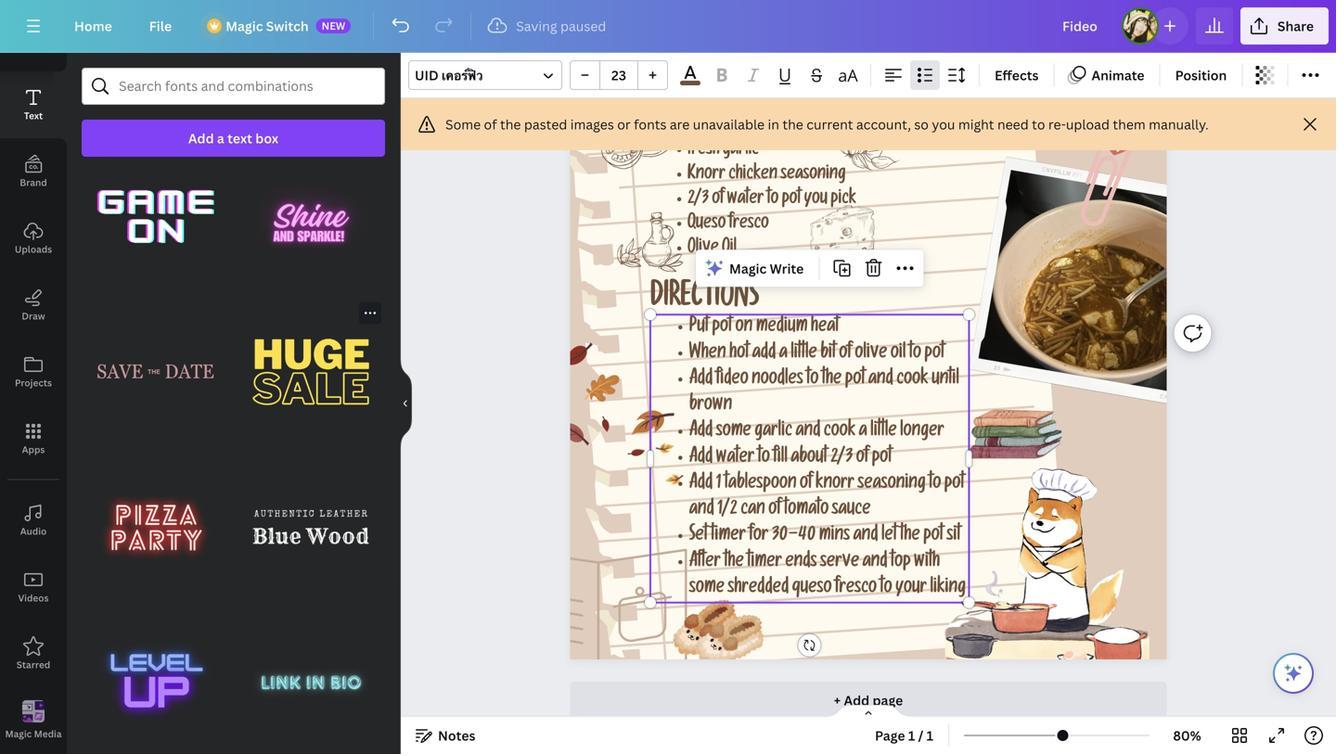 Task type: locate. For each thing, give the bounding box(es) containing it.
share button
[[1241, 7, 1329, 45]]

home link
[[59, 7, 127, 45]]

fresco up the oil
[[729, 216, 769, 235]]

2 vertical spatial magic
[[5, 728, 32, 740]]

magic down the oil
[[730, 260, 767, 277]]

0 vertical spatial 2/3
[[688, 191, 709, 210]]

1 horizontal spatial little
[[871, 423, 897, 443]]

cook down oil
[[897, 371, 929, 390]]

0 horizontal spatial little
[[791, 345, 817, 364]]

#725039 image
[[680, 81, 701, 85]]

0 horizontal spatial 1
[[716, 475, 721, 495]]

bit
[[821, 345, 836, 364]]

a left text
[[217, 129, 224, 147]]

or
[[617, 116, 631, 133]]

1 horizontal spatial fresco
[[835, 580, 877, 599]]

1 vertical spatial seasoning
[[858, 475, 926, 495]]

1 horizontal spatial 2/3
[[831, 449, 853, 469]]

set
[[689, 528, 708, 547]]

pot left sit
[[924, 528, 944, 547]]

new
[[322, 19, 345, 32]]

to
[[1032, 116, 1045, 133], [767, 191, 779, 210], [909, 345, 922, 364], [807, 371, 819, 390], [758, 449, 770, 469], [929, 475, 941, 495], [880, 580, 892, 599]]

some down after
[[689, 580, 725, 599]]

0 vertical spatial magic
[[226, 17, 263, 35]]

1 up "1/2"
[[716, 475, 721, 495]]

olive
[[855, 345, 888, 364]]

paused
[[561, 17, 606, 35]]

Search fonts and combinations search field
[[119, 69, 348, 104]]

1 vertical spatial garlic
[[755, 423, 793, 443]]

1 vertical spatial 2/3
[[831, 449, 853, 469]]

let
[[882, 528, 897, 547]]

the
[[500, 116, 521, 133], [783, 116, 804, 133], [822, 371, 842, 390], [901, 528, 920, 547], [724, 554, 744, 573]]

of up the queso
[[712, 191, 724, 210]]

0 vertical spatial group
[[570, 60, 668, 90]]

of right about
[[856, 449, 869, 469]]

2/3 down the knorr
[[688, 191, 709, 210]]

0 horizontal spatial you
[[804, 191, 828, 210]]

1 vertical spatial cook
[[824, 423, 856, 443]]

of
[[484, 116, 497, 133], [712, 191, 724, 210], [839, 345, 852, 364], [856, 449, 869, 469], [800, 475, 813, 495], [769, 502, 781, 521]]

timer down "1/2"
[[711, 528, 746, 547]]

add inside 'button'
[[188, 129, 214, 147]]

cook up about
[[824, 423, 856, 443]]

pot down olive
[[845, 371, 865, 390]]

water down chicken
[[727, 191, 764, 210]]

pot up sit
[[945, 475, 965, 495]]

0 vertical spatial fresco
[[729, 216, 769, 235]]

1 horizontal spatial timer
[[747, 554, 782, 573]]

fonts
[[634, 116, 667, 133]]

notes
[[438, 727, 476, 745]]

0 horizontal spatial 2/3
[[688, 191, 709, 210]]

a inside 'button'
[[217, 129, 224, 147]]

magic for magic write
[[730, 260, 767, 277]]

1 horizontal spatial magic
[[226, 17, 263, 35]]

heat
[[811, 319, 839, 338]]

garlic
[[723, 142, 759, 161], [755, 423, 793, 443]]

little left longer
[[871, 423, 897, 443]]

2 vertical spatial a
[[859, 423, 867, 443]]

magic inside main menu bar
[[226, 17, 263, 35]]

a right add
[[779, 345, 788, 364]]

a
[[217, 129, 224, 147], [779, 345, 788, 364], [859, 423, 867, 443]]

some down brown
[[716, 423, 752, 443]]

pick
[[831, 191, 857, 210]]

of up tomato
[[800, 475, 813, 495]]

timer down for
[[747, 554, 782, 573]]

1 vertical spatial water
[[716, 449, 755, 469]]

water up tablespoon at the right of page
[[716, 449, 755, 469]]

olive oil hand drawn image
[[617, 212, 684, 272]]

garlic up fill
[[755, 423, 793, 443]]

brand
[[20, 176, 47, 189]]

projects
[[15, 377, 52, 389]]

seasoning up pick
[[781, 167, 846, 185]]

fresco
[[729, 216, 769, 235], [835, 580, 877, 599]]

images
[[571, 116, 614, 133]]

notes button
[[408, 721, 483, 751]]

0 vertical spatial some
[[716, 423, 752, 443]]

of inside knorr chicken seasoning 2/3 of water to pot you pick queso fresco olive oil
[[712, 191, 724, 210]]

0 horizontal spatial fresco
[[729, 216, 769, 235]]

magic left media
[[5, 728, 32, 740]]

knorr chicken seasoning 2/3 of water to pot you pick queso fresco olive oil
[[688, 167, 857, 259]]

audio
[[20, 525, 47, 538]]

file
[[149, 17, 172, 35]]

you right so
[[932, 116, 955, 133]]

write
[[770, 260, 804, 277]]

cook
[[897, 371, 929, 390], [824, 423, 856, 443]]

are
[[670, 116, 690, 133]]

1/2
[[718, 502, 738, 521]]

seasoning up sauce
[[858, 475, 926, 495]]

+ add page
[[834, 692, 903, 710]]

a left longer
[[859, 423, 867, 443]]

effects
[[995, 66, 1039, 84]]

switch
[[266, 17, 309, 35]]

magic write
[[730, 260, 804, 277]]

1 vertical spatial magic
[[730, 260, 767, 277]]

seasoning inside knorr chicken seasoning 2/3 of water to pot you pick queso fresco olive oil
[[781, 167, 846, 185]]

saving
[[516, 17, 557, 35]]

30-
[[772, 528, 799, 547]]

starred button
[[0, 621, 67, 688]]

unavailable
[[693, 116, 765, 133]]

1 vertical spatial fresco
[[835, 580, 877, 599]]

shredded
[[728, 580, 789, 599]]

you left pick
[[804, 191, 828, 210]]

of right some on the left of the page
[[484, 116, 497, 133]]

2 horizontal spatial magic
[[730, 260, 767, 277]]

1 horizontal spatial you
[[932, 116, 955, 133]]

in
[[768, 116, 780, 133]]

to left fill
[[758, 449, 770, 469]]

1 vertical spatial timer
[[747, 554, 782, 573]]

0 horizontal spatial magic
[[5, 728, 32, 740]]

for
[[749, 528, 769, 547]]

0 horizontal spatial seasoning
[[781, 167, 846, 185]]

1 horizontal spatial seasoning
[[858, 475, 926, 495]]

text button
[[0, 71, 67, 138]]

0 horizontal spatial group
[[237, 298, 385, 446]]

and up about
[[796, 423, 821, 443]]

timer
[[711, 528, 746, 547], [747, 554, 782, 573]]

0 vertical spatial little
[[791, 345, 817, 364]]

1 vertical spatial you
[[804, 191, 828, 210]]

brown
[[689, 397, 733, 417]]

2/3 up knorr
[[831, 449, 853, 469]]

queso
[[792, 580, 832, 599]]

some
[[445, 116, 481, 133]]

1
[[716, 475, 721, 495], [908, 727, 915, 745], [927, 727, 934, 745]]

magic media button
[[0, 688, 67, 755]]

magic left switch
[[226, 17, 263, 35]]

page
[[875, 727, 905, 745]]

1 horizontal spatial cook
[[897, 371, 929, 390]]

0 horizontal spatial a
[[217, 129, 224, 147]]

to inside knorr chicken seasoning 2/3 of water to pot you pick queso fresco olive oil
[[767, 191, 779, 210]]

canva assistant image
[[1283, 663, 1305, 685]]

the right after
[[724, 554, 744, 573]]

and left top
[[863, 554, 888, 573]]

garlic inside 'put pot on medium heat when hot add a little bit of olive oil to pot add fideo noodles to the pot and cook until brown add some garlic and cook a little longer add water to fill about 2/3 of pot add 1 tablespoon of knorr seasoning to pot and 1/2 can of tomato sauce set timer for 30-40 mins and let the pot sit after the timer ends serve and top with some shredded queso fresco to your liking'
[[755, 423, 793, 443]]

magic inside button
[[730, 260, 767, 277]]

hide image
[[400, 359, 412, 448]]

uid เคอร์ฟิว button
[[408, 60, 562, 90]]

Design title text field
[[1048, 7, 1115, 45]]

40
[[799, 528, 816, 547]]

1 left /
[[908, 727, 915, 745]]

little
[[791, 345, 817, 364], [871, 423, 897, 443]]

group
[[570, 60, 668, 90], [237, 298, 385, 446]]

pot right about
[[872, 449, 892, 469]]

put pot on medium heat when hot add a little bit of olive oil to pot add fideo noodles to the pot and cook until brown add some garlic and cook a little longer add water to fill about 2/3 of pot add 1 tablespoon of knorr seasoning to pot and 1/2 can of tomato sauce set timer for 30-40 mins and let the pot sit after the timer ends serve and top with some shredded queso fresco to your liking
[[689, 319, 966, 599]]

0 vertical spatial seasoning
[[781, 167, 846, 185]]

videos button
[[0, 554, 67, 621]]

show pages image
[[824, 704, 913, 719]]

fresco down serve
[[835, 580, 877, 599]]

1 horizontal spatial a
[[779, 345, 788, 364]]

0 vertical spatial water
[[727, 191, 764, 210]]

olive
[[688, 241, 719, 259]]

them
[[1113, 116, 1146, 133]]

+ add page button
[[570, 682, 1167, 719]]

videos
[[18, 592, 49, 605]]

0 vertical spatial garlic
[[723, 142, 759, 161]]

little left bit
[[791, 345, 817, 364]]

magic media
[[5, 728, 62, 740]]

about
[[791, 449, 828, 469]]

and
[[869, 371, 894, 390], [796, 423, 821, 443], [689, 502, 714, 521], [853, 528, 878, 547], [863, 554, 888, 573]]

uid
[[415, 66, 439, 84]]

and left the let
[[853, 528, 878, 547]]

to left your
[[880, 580, 892, 599]]

0 horizontal spatial timer
[[711, 528, 746, 547]]

pot left pick
[[782, 191, 801, 210]]

1 right /
[[927, 727, 934, 745]]

1 vertical spatial some
[[689, 580, 725, 599]]

magic inside button
[[5, 728, 32, 740]]

account,
[[857, 116, 911, 133]]

to down chicken
[[767, 191, 779, 210]]

1 vertical spatial a
[[779, 345, 788, 364]]

to left re-
[[1032, 116, 1045, 133]]

0 vertical spatial a
[[217, 129, 224, 147]]

garlic up chicken
[[723, 142, 759, 161]]

some
[[716, 423, 752, 443], [689, 580, 725, 599]]

pasted
[[524, 116, 567, 133]]

pot
[[782, 191, 801, 210], [712, 319, 732, 338], [925, 345, 945, 364], [845, 371, 865, 390], [872, 449, 892, 469], [945, 475, 965, 495], [924, 528, 944, 547]]



Task type: vqa. For each thing, say whether or not it's contained in the screenshot.
choose plan
no



Task type: describe. For each thing, give the bounding box(es) containing it.
fresco inside knorr chicken seasoning 2/3 of water to pot you pick queso fresco olive oil
[[729, 216, 769, 235]]

draw button
[[0, 272, 67, 339]]

add inside button
[[844, 692, 870, 710]]

elements button
[[0, 5, 67, 71]]

pot up until
[[925, 345, 945, 364]]

upload
[[1066, 116, 1110, 133]]

apps
[[22, 444, 45, 456]]

top
[[891, 554, 911, 573]]

0 vertical spatial you
[[932, 116, 955, 133]]

of right can
[[769, 502, 781, 521]]

you inside knorr chicken seasoning 2/3 of water to pot you pick queso fresco olive oil
[[804, 191, 828, 210]]

chicken
[[729, 167, 778, 185]]

directions
[[651, 285, 759, 317]]

the left pasted
[[500, 116, 521, 133]]

pot left on
[[712, 319, 732, 338]]

page 1 / 1
[[875, 727, 934, 745]]

2 horizontal spatial a
[[859, 423, 867, 443]]

0 horizontal spatial cook
[[824, 423, 856, 443]]

box
[[256, 129, 279, 147]]

1 vertical spatial little
[[871, 423, 897, 443]]

media
[[34, 728, 62, 740]]

saving paused
[[516, 17, 606, 35]]

80%
[[1173, 727, 1202, 745]]

might
[[959, 116, 995, 133]]

main menu bar
[[0, 0, 1336, 53]]

fideo
[[716, 371, 749, 390]]

the right the let
[[901, 528, 920, 547]]

sauce
[[832, 502, 871, 521]]

page
[[873, 692, 903, 710]]

fresh garlic
[[688, 142, 759, 161]]

water inside knorr chicken seasoning 2/3 of water to pot you pick queso fresco olive oil
[[727, 191, 764, 210]]

file button
[[134, 7, 187, 45]]

oil
[[722, 241, 737, 259]]

when
[[689, 345, 726, 364]]

add
[[752, 345, 776, 364]]

2/3 inside knorr chicken seasoning 2/3 of water to pot you pick queso fresco olive oil
[[688, 191, 709, 210]]

seasoning inside 'put pot on medium heat when hot add a little bit of olive oil to pot add fideo noodles to the pot and cook until brown add some garlic and cook a little longer add water to fill about 2/3 of pot add 1 tablespoon of knorr seasoning to pot and 1/2 can of tomato sauce set timer for 30-40 mins and let the pot sit after the timer ends serve and top with some shredded queso fresco to your liking'
[[858, 475, 926, 495]]

some of the pasted images or fonts are unavailable in the current account, so you might need to re-upload them manually.
[[445, 116, 1209, 133]]

longer
[[900, 423, 945, 443]]

saving paused status
[[479, 15, 616, 37]]

mins
[[819, 528, 850, 547]]

the right the in on the right
[[783, 116, 804, 133]]

share
[[1278, 17, 1314, 35]]

+
[[834, 692, 841, 710]]

text
[[24, 110, 43, 122]]

re-
[[1049, 116, 1066, 133]]

and left "1/2"
[[689, 502, 714, 521]]

until
[[932, 371, 960, 390]]

2/3 inside 'put pot on medium heat when hot add a little bit of olive oil to pot add fideo noodles to the pot and cook until brown add some garlic and cook a little longer add water to fill about 2/3 of pot add 1 tablespoon of knorr seasoning to pot and 1/2 can of tomato sauce set timer for 30-40 mins and let the pot sit after the timer ends serve and top with some shredded queso fresco to your liking'
[[831, 449, 853, 469]]

80% button
[[1157, 721, 1218, 751]]

#725039 image
[[680, 81, 701, 85]]

apps button
[[0, 406, 67, 472]]

magic for magic media
[[5, 728, 32, 740]]

need
[[998, 116, 1029, 133]]

position button
[[1168, 60, 1235, 90]]

uploads
[[15, 243, 52, 256]]

magic switch
[[226, 17, 309, 35]]

tablespoon
[[725, 475, 797, 495]]

starred
[[16, 659, 50, 671]]

– – number field
[[606, 66, 632, 84]]

put
[[689, 319, 709, 338]]

fresh
[[688, 142, 720, 161]]

draw
[[22, 310, 45, 323]]

serve
[[820, 554, 860, 573]]

1 inside 'put pot on medium heat when hot add a little bit of olive oil to pot add fideo noodles to the pot and cook until brown add some garlic and cook a little longer add water to fill about 2/3 of pot add 1 tablespoon of knorr seasoning to pot and 1/2 can of tomato sauce set timer for 30-40 mins and let the pot sit after the timer ends serve and top with some shredded queso fresco to your liking'
[[716, 475, 721, 495]]

0 vertical spatial cook
[[897, 371, 929, 390]]

1 horizontal spatial group
[[570, 60, 668, 90]]

0 vertical spatial timer
[[711, 528, 746, 547]]

1 vertical spatial group
[[237, 298, 385, 446]]

uploads button
[[0, 205, 67, 272]]

queso
[[688, 216, 726, 235]]

brand button
[[0, 138, 67, 205]]

current
[[807, 116, 853, 133]]

grey line cookbook icon isolated on white background. cooking book icon. recipe book. fork and knife icons. cutlery symbol.  vector illustration image
[[510, 548, 687, 683]]

1 horizontal spatial 1
[[908, 727, 915, 745]]

/
[[918, 727, 924, 745]]

water inside 'put pot on medium heat when hot add a little bit of olive oil to pot add fideo noodles to the pot and cook until brown add some garlic and cook a little longer add water to fill about 2/3 of pot add 1 tablespoon of knorr seasoning to pot and 1/2 can of tomato sauce set timer for 30-40 mins and let the pot sit after the timer ends serve and top with some shredded queso fresco to your liking'
[[716, 449, 755, 469]]

tomato
[[784, 502, 829, 521]]

to right oil
[[909, 345, 922, 364]]

uid เคอร์ฟิว
[[415, 66, 483, 84]]

of right bit
[[839, 345, 852, 364]]

animate
[[1092, 66, 1145, 84]]

hot
[[730, 345, 749, 364]]

so
[[914, 116, 929, 133]]

and down olive
[[869, 371, 894, 390]]

on
[[736, 319, 753, 338]]

position
[[1176, 66, 1227, 84]]

oil
[[891, 345, 906, 364]]

to right noodles
[[807, 371, 819, 390]]

after
[[689, 554, 721, 573]]

fill
[[773, 449, 788, 469]]

fresco inside 'put pot on medium heat when hot add a little bit of olive oil to pot add fideo noodles to the pot and cook until brown add some garlic and cook a little longer add water to fill about 2/3 of pot add 1 tablespoon of knorr seasoning to pot and 1/2 can of tomato sauce set timer for 30-40 mins and let the pot sit after the timer ends serve and top with some shredded queso fresco to your liking'
[[835, 580, 877, 599]]

sit
[[947, 528, 961, 547]]

to down longer
[[929, 475, 941, 495]]

your
[[896, 580, 927, 599]]

the down bit
[[822, 371, 842, 390]]

knorr
[[816, 475, 855, 495]]

text
[[228, 129, 252, 147]]

pot inside knorr chicken seasoning 2/3 of water to pot you pick queso fresco olive oil
[[782, 191, 801, 210]]

magic for magic switch
[[226, 17, 263, 35]]

projects button
[[0, 339, 67, 406]]

add a text box
[[188, 129, 279, 147]]

liking
[[930, 580, 966, 599]]

home
[[74, 17, 112, 35]]

2 horizontal spatial 1
[[927, 727, 934, 745]]

effects button
[[988, 60, 1046, 90]]

animate button
[[1062, 60, 1152, 90]]

noodles
[[752, 371, 804, 390]]

with
[[914, 554, 940, 573]]



